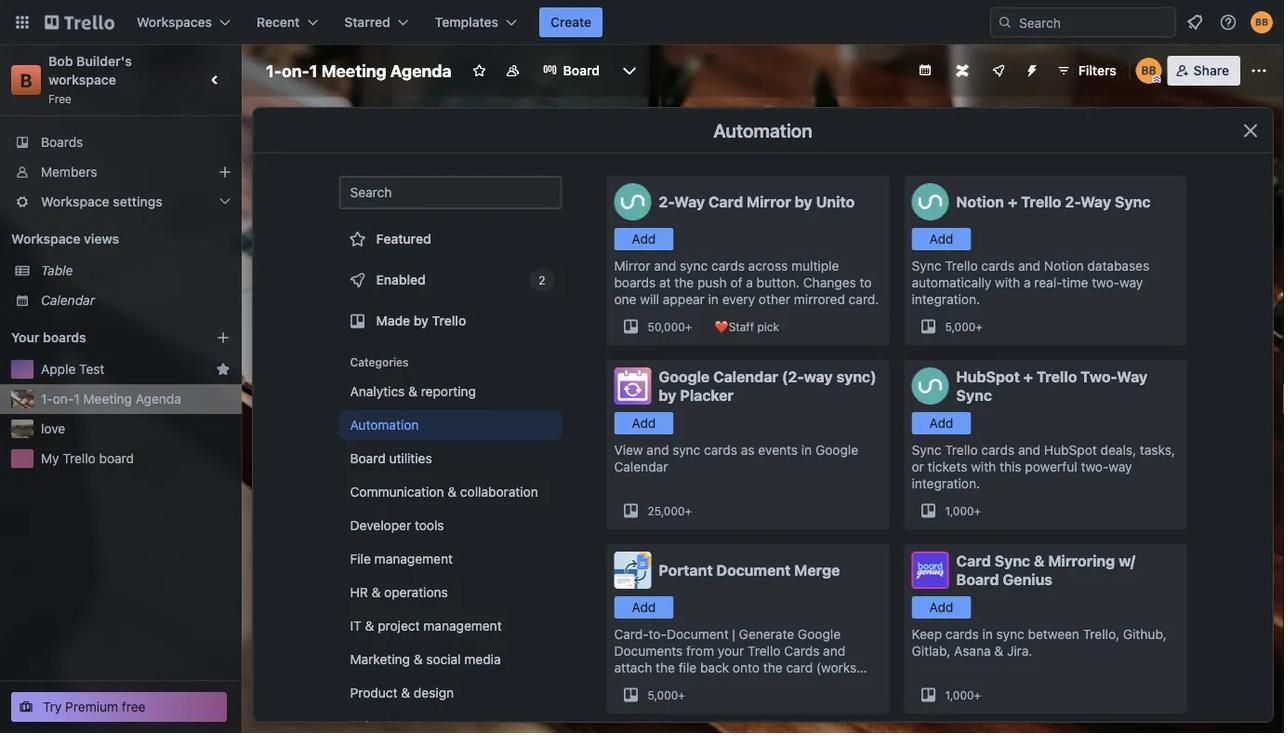 Task type: vqa. For each thing, say whether or not it's contained in the screenshot.
JAMES PETERSON (JAMESPETERSON93) icon
no



Task type: describe. For each thing, give the bounding box(es) containing it.
0 horizontal spatial automation
[[350, 417, 419, 433]]

trello inside sync trello cards and hubspot deals, tasks, or tickets with this powerful two-way integration.
[[945, 442, 978, 458]]

table
[[41, 263, 73, 278]]

workspace views
[[11, 231, 119, 247]]

+ down file
[[678, 688, 685, 701]]

genius
[[1003, 571, 1053, 588]]

integration. inside sync trello cards and notion databases automatically with a real-time two-way integration.
[[912, 292, 980, 307]]

board utilities
[[350, 451, 432, 466]]

enabled
[[376, 272, 426, 287]]

25,000 +
[[648, 504, 692, 517]]

mirrored
[[794, 292, 845, 307]]

agenda inside 1-on-1 meeting agenda 'text field'
[[391, 60, 452, 80]]

in inside "keep cards in sync between trello, github, gitlab, asana & jira."
[[983, 626, 993, 642]]

1,000 for card sync & mirroring w/ board genius
[[946, 688, 974, 701]]

sync for 2-way card mirror by unito
[[680, 258, 708, 273]]

try
[[43, 699, 62, 714]]

sync inside card sync & mirroring w/ board genius
[[995, 552, 1031, 570]]

workspace for workspace views
[[11, 231, 81, 247]]

the up custom
[[656, 660, 675, 675]]

1 inside 'text field'
[[309, 60, 318, 80]]

boards
[[41, 134, 83, 150]]

w/
[[1119, 552, 1136, 570]]

sync inside hubspot + trello two-way sync
[[957, 387, 993, 404]]

1 vertical spatial 1-on-1 meeting agenda
[[41, 391, 181, 407]]

share
[[1194, 63, 1230, 78]]

cards inside view and sync cards as events in google calendar
[[704, 442, 738, 458]]

and inside sync trello cards and notion databases automatically with a real-time two-way integration.
[[1019, 258, 1041, 273]]

1,000 + for card sync & mirroring w/ board genius
[[946, 688, 981, 701]]

trello inside sync trello cards and notion databases automatically with a real-time two-way integration.
[[945, 258, 978, 273]]

mirroring
[[1049, 552, 1116, 570]]

on- inside 'text field'
[[282, 60, 309, 80]]

and inside the card-to-document | generate google documents from your trello cards and attach the file back onto the card (works with custom fields)
[[823, 643, 846, 659]]

social
[[426, 652, 461, 667]]

add for notion + trello 2-way sync
[[930, 231, 954, 247]]

categories
[[350, 355, 409, 368]]

open information menu image
[[1220, 13, 1238, 32]]

0 notifications image
[[1184, 11, 1206, 33]]

1-on-1 meeting agenda link
[[41, 390, 231, 408]]

mirror inside mirror and sync cards across multiple boards at the push of a button. changes to one will appear in every other mirrored card.
[[614, 258, 651, 273]]

sync trello cards and notion databases automatically with a real-time two-way integration.
[[912, 258, 1150, 307]]

members
[[41, 164, 97, 180]]

add for 2-way card mirror by unito
[[632, 231, 656, 247]]

by inside made by trello link
[[414, 313, 429, 328]]

media
[[465, 652, 501, 667]]

file management
[[350, 551, 453, 566]]

way inside sync trello cards and notion databases automatically with a real-time two-way integration.
[[1120, 275, 1143, 290]]

add board image
[[216, 330, 231, 345]]

management inside file management 'link'
[[375, 551, 453, 566]]

pick
[[758, 320, 779, 333]]

table link
[[41, 261, 231, 280]]

made by trello link
[[339, 302, 562, 340]]

marketing
[[350, 652, 410, 667]]

unito
[[816, 193, 855, 211]]

hubspot inside sync trello cards and hubspot deals, tasks, or tickets with this powerful two-way integration.
[[1045, 442, 1097, 458]]

add button for card sync & mirroring w/ board genius
[[912, 596, 972, 619]]

0 vertical spatial mirror
[[747, 193, 792, 211]]

search image
[[998, 15, 1013, 30]]

25,000
[[648, 504, 685, 517]]

love link
[[41, 420, 231, 438]]

board inside card sync & mirroring w/ board genius
[[957, 571, 1000, 588]]

featured link
[[339, 220, 562, 258]]

appear
[[663, 292, 705, 307]]

filters
[[1079, 63, 1117, 78]]

starred icon image
[[216, 362, 231, 377]]

sync inside sync trello cards and notion databases automatically with a real-time two-way integration.
[[912, 258, 942, 273]]

board for board utilities
[[350, 451, 386, 466]]

trello inside the card-to-document | generate google documents from your trello cards and attach the file back onto the card (works with custom fields)
[[748, 643, 781, 659]]

google calendar (2-way sync) by placker
[[659, 368, 877, 404]]

add button for portant document merge
[[614, 596, 674, 619]]

free
[[48, 92, 72, 105]]

workspace
[[48, 72, 116, 87]]

add button for google calendar (2-way sync) by placker
[[614, 412, 674, 434]]

& inside "keep cards in sync between trello, github, gitlab, asana & jira."
[[995, 643, 1004, 659]]

1-on-1 meeting agenda inside 'text field'
[[266, 60, 452, 80]]

switch to… image
[[13, 13, 32, 32]]

agenda inside 1-on-1 meeting agenda link
[[136, 391, 181, 407]]

0 vertical spatial by
[[795, 193, 813, 211]]

sync)
[[837, 368, 877, 386]]

card.
[[849, 292, 879, 307]]

databases
[[1088, 258, 1150, 273]]

utilities
[[389, 451, 432, 466]]

❤️
[[715, 320, 726, 333]]

bob builder's workspace free
[[48, 53, 135, 105]]

+ inside hubspot + trello two-way sync
[[1024, 368, 1034, 386]]

confluence icon image
[[956, 64, 969, 77]]

other
[[759, 292, 791, 307]]

1- inside 'text field'
[[266, 60, 282, 80]]

0 horizontal spatial 1
[[74, 391, 80, 407]]

by inside google calendar (2-way sync) by placker
[[659, 387, 677, 404]]

developer tools link
[[339, 511, 562, 540]]

trello right made on the left top
[[432, 313, 466, 328]]

1,000 for hubspot + trello two-way sync
[[946, 504, 974, 517]]

notion + trello 2-way sync
[[957, 193, 1151, 211]]

portant document merge
[[659, 561, 840, 579]]

cards inside mirror and sync cards across multiple boards at the push of a button. changes to one will appear in every other mirrored card.
[[712, 258, 745, 273]]

at
[[660, 275, 671, 290]]

with inside sync trello cards and notion databases automatically with a real-time two-way integration.
[[995, 275, 1021, 290]]

|
[[732, 626, 736, 642]]

your boards with 4 items element
[[11, 327, 188, 349]]

communication
[[350, 484, 444, 500]]

try premium free button
[[11, 692, 227, 722]]

5,000 + for portant document merge
[[648, 688, 685, 701]]

it
[[350, 618, 362, 633]]

jira.
[[1007, 643, 1033, 659]]

& inside card sync & mirroring w/ board genius
[[1034, 552, 1045, 570]]

workspace visible image
[[506, 63, 521, 78]]

board for board
[[563, 63, 600, 78]]

trello right my
[[63, 451, 96, 466]]

cards
[[784, 643, 820, 659]]

and inside sync trello cards and hubspot deals, tasks, or tickets with this powerful two-way integration.
[[1019, 442, 1041, 458]]

(2-
[[782, 368, 804, 386]]

my
[[41, 451, 59, 466]]

recent
[[257, 14, 300, 30]]

& for collaboration
[[448, 484, 457, 500]]

google inside view and sync cards as events in google calendar
[[816, 442, 859, 458]]

add button for hubspot + trello two-way sync
[[912, 412, 972, 434]]

button.
[[757, 275, 800, 290]]

add button for notion + trello 2-way sync
[[912, 228, 972, 250]]

made
[[376, 313, 410, 328]]

0 horizontal spatial bob builder (bobbuilder40) image
[[1136, 58, 1162, 84]]

gitlab,
[[912, 643, 951, 659]]

hubspot inside hubspot + trello two-way sync
[[957, 368, 1020, 386]]

Search field
[[1013, 8, 1176, 36]]

hubspot + trello two-way sync
[[957, 368, 1148, 404]]

staff
[[729, 320, 754, 333]]

product & design
[[350, 685, 454, 700]]

automation link
[[339, 410, 562, 440]]

cards inside "keep cards in sync between trello, github, gitlab, asana & jira."
[[946, 626, 979, 642]]

mirror and sync cards across multiple boards at the push of a button. changes to one will appear in every other mirrored card.
[[614, 258, 879, 307]]

5,000 for notion + trello 2-way sync
[[946, 320, 976, 333]]

or
[[912, 459, 924, 474]]

with inside the card-to-document | generate google documents from your trello cards and attach the file back onto the card (works with custom fields)
[[614, 677, 640, 692]]

onto
[[733, 660, 760, 675]]

trello inside hubspot + trello two-way sync
[[1037, 368, 1078, 386]]

analytics
[[350, 384, 405, 399]]

(works
[[817, 660, 857, 675]]

Search text field
[[339, 176, 562, 209]]

star or unstar board image
[[472, 63, 487, 78]]

multiple
[[792, 258, 839, 273]]

merge
[[795, 561, 840, 579]]

calendar power-up image
[[918, 62, 933, 77]]

5,000 for portant document merge
[[648, 688, 678, 701]]

way inside sync trello cards and hubspot deals, tasks, or tickets with this powerful two-way integration.
[[1109, 459, 1133, 474]]

& for reporting
[[408, 384, 418, 399]]

card-to-document | generate google documents from your trello cards and attach the file back onto the card (works with custom fields)
[[614, 626, 857, 692]]

card inside card sync & mirroring w/ board genius
[[957, 552, 991, 570]]

0 horizontal spatial calendar
[[41, 293, 95, 308]]

powerful
[[1025, 459, 1078, 474]]

+ up sync trello cards and notion databases automatically with a real-time two-way integration. at the right
[[1008, 193, 1018, 211]]

of
[[731, 275, 743, 290]]

+ down sync trello cards and hubspot deals, tasks, or tickets with this powerful two-way integration.
[[974, 504, 981, 517]]

2
[[539, 273, 546, 287]]

0 horizontal spatial 1-
[[41, 391, 53, 407]]

fields)
[[693, 677, 733, 692]]

board utilities link
[[339, 444, 562, 473]]

tickets
[[928, 459, 968, 474]]

+ down automatically
[[976, 320, 983, 333]]

way inside google calendar (2-way sync) by placker
[[804, 368, 833, 386]]

file
[[679, 660, 697, 675]]

0 horizontal spatial notion
[[957, 193, 1005, 211]]

will
[[640, 292, 660, 307]]

google inside google calendar (2-way sync) by placker
[[659, 368, 710, 386]]

documents
[[614, 643, 683, 659]]

1 vertical spatial boards
[[43, 330, 86, 345]]

50,000 +
[[648, 320, 692, 333]]



Task type: locate. For each thing, give the bounding box(es) containing it.
agenda left star or unstar board icon
[[391, 60, 452, 80]]

workspace down members
[[41, 194, 109, 209]]

as
[[741, 442, 755, 458]]

add up tickets
[[930, 415, 954, 431]]

two- down deals,
[[1081, 459, 1109, 474]]

0 horizontal spatial on-
[[53, 391, 74, 407]]

meeting down starred
[[321, 60, 387, 80]]

1,000
[[946, 504, 974, 517], [946, 688, 974, 701]]

calendar inside view and sync cards as events in google calendar
[[614, 459, 668, 474]]

sync inside "keep cards in sync between trello, github, gitlab, asana & jira."
[[997, 626, 1025, 642]]

placker
[[680, 387, 734, 404]]

workspace inside popup button
[[41, 194, 109, 209]]

and up (works
[[823, 643, 846, 659]]

1,000 down the asana
[[946, 688, 974, 701]]

automation
[[714, 119, 813, 141], [350, 417, 419, 433]]

by left placker
[[659, 387, 677, 404]]

0 horizontal spatial 1-on-1 meeting agenda
[[41, 391, 181, 407]]

0 horizontal spatial way
[[675, 193, 705, 211]]

1 horizontal spatial automation
[[714, 119, 813, 141]]

sync inside mirror and sync cards across multiple boards at the push of a button. changes to one will appear in every other mirrored card.
[[680, 258, 708, 273]]

file management link
[[339, 544, 562, 574]]

the left the card
[[764, 660, 783, 675]]

& right it
[[365, 618, 374, 633]]

and inside mirror and sync cards across multiple boards at the push of a button. changes to one will appear in every other mirrored card.
[[654, 258, 677, 273]]

& for social
[[414, 652, 423, 667]]

developer
[[350, 518, 411, 533]]

1 vertical spatial in
[[802, 442, 812, 458]]

0 horizontal spatial meeting
[[83, 391, 132, 407]]

by left unito
[[795, 193, 813, 211]]

5,000 + down file
[[648, 688, 685, 701]]

hubspot
[[957, 368, 1020, 386], [1045, 442, 1097, 458]]

in right events
[[802, 442, 812, 458]]

and right view on the bottom of page
[[647, 442, 669, 458]]

1,000 + for hubspot + trello two-way sync
[[946, 504, 981, 517]]

mirror up one on the top of page
[[614, 258, 651, 273]]

card sync & mirroring w/ board genius
[[957, 552, 1136, 588]]

workspace for workspace settings
[[41, 194, 109, 209]]

1 vertical spatial bob builder (bobbuilder40) image
[[1136, 58, 1162, 84]]

between
[[1028, 626, 1080, 642]]

0 vertical spatial 1-on-1 meeting agenda
[[266, 60, 452, 80]]

trello up real-
[[1021, 193, 1062, 211]]

0 vertical spatial automation
[[714, 119, 813, 141]]

1 horizontal spatial calendar
[[614, 459, 668, 474]]

0 horizontal spatial 5,000
[[648, 688, 678, 701]]

calendar link
[[41, 291, 231, 310]]

2 vertical spatial way
[[1109, 459, 1133, 474]]

back to home image
[[45, 7, 114, 37]]

5,000 down attach at bottom
[[648, 688, 678, 701]]

0 vertical spatial integration.
[[912, 292, 980, 307]]

primary element
[[0, 0, 1285, 45]]

way up "databases"
[[1081, 193, 1112, 211]]

+ down the "appear"
[[685, 320, 692, 333]]

time
[[1063, 275, 1089, 290]]

1 down recent dropdown button
[[309, 60, 318, 80]]

0 vertical spatial 1-
[[266, 60, 282, 80]]

1,000 down tickets
[[946, 504, 974, 517]]

my trello board
[[41, 451, 134, 466]]

board left genius
[[957, 571, 1000, 588]]

1 horizontal spatial meeting
[[321, 60, 387, 80]]

add for portant document merge
[[632, 600, 656, 615]]

way inside hubspot + trello two-way sync
[[1117, 368, 1148, 386]]

sync up tickets
[[957, 387, 993, 404]]

back
[[700, 660, 729, 675]]

1 horizontal spatial 5,000
[[946, 320, 976, 333]]

1 vertical spatial management
[[424, 618, 502, 633]]

calendar up placker
[[714, 368, 779, 386]]

integration. inside sync trello cards and hubspot deals, tasks, or tickets with this powerful two-way integration.
[[912, 476, 980, 491]]

trello up automatically
[[945, 258, 978, 273]]

notion inside sync trello cards and notion databases automatically with a real-time two-way integration.
[[1045, 258, 1084, 273]]

0 vertical spatial 1,000 +
[[946, 504, 981, 517]]

management down hr & operations link
[[424, 618, 502, 633]]

0 horizontal spatial in
[[708, 292, 719, 307]]

0 horizontal spatial board
[[350, 451, 386, 466]]

hr
[[350, 585, 368, 600]]

boards inside mirror and sync cards across multiple boards at the push of a button. changes to one will appear in every other mirrored card.
[[614, 275, 656, 290]]

sync inside view and sync cards as events in google calendar
[[673, 442, 701, 458]]

two- down "databases"
[[1092, 275, 1120, 290]]

board left utilities
[[350, 451, 386, 466]]

cards inside sync trello cards and notion databases automatically with a real-time two-way integration.
[[982, 258, 1015, 273]]

document inside the card-to-document | generate google documents from your trello cards and attach the file back onto the card (works with custom fields)
[[667, 626, 729, 642]]

test
[[79, 361, 105, 377]]

2- up at
[[659, 193, 675, 211]]

automation image
[[1017, 56, 1043, 82]]

1 vertical spatial card
[[957, 552, 991, 570]]

in up the asana
[[983, 626, 993, 642]]

with down attach at bottom
[[614, 677, 640, 692]]

0 vertical spatial 1,000
[[946, 504, 974, 517]]

0 vertical spatial 5,000
[[946, 320, 976, 333]]

0 vertical spatial board
[[563, 63, 600, 78]]

2 vertical spatial in
[[983, 626, 993, 642]]

0 vertical spatial 5,000 +
[[946, 320, 983, 333]]

your
[[718, 643, 744, 659]]

cards left as
[[704, 442, 738, 458]]

by
[[795, 193, 813, 211], [414, 313, 429, 328], [659, 387, 677, 404]]

1 vertical spatial on-
[[53, 391, 74, 407]]

0 vertical spatial in
[[708, 292, 719, 307]]

one
[[614, 292, 637, 307]]

reporting
[[421, 384, 476, 399]]

1- up "love"
[[41, 391, 53, 407]]

google inside the card-to-document | generate google documents from your trello cards and attach the file back onto the card (works with custom fields)
[[798, 626, 841, 642]]

sync for google calendar (2-way sync) by placker
[[673, 442, 701, 458]]

cards up the asana
[[946, 626, 979, 642]]

1 horizontal spatial mirror
[[747, 193, 792, 211]]

events
[[758, 442, 798, 458]]

asana
[[954, 643, 991, 659]]

1 vertical spatial 1,000 +
[[946, 688, 981, 701]]

google up cards
[[798, 626, 841, 642]]

& left design on the bottom left
[[401, 685, 410, 700]]

b
[[20, 69, 32, 91]]

0 vertical spatial management
[[375, 551, 453, 566]]

1 horizontal spatial by
[[659, 387, 677, 404]]

two- inside sync trello cards and hubspot deals, tasks, or tickets with this powerful two-way integration.
[[1081, 459, 1109, 474]]

calendar down view on the bottom of page
[[614, 459, 668, 474]]

custom
[[643, 677, 690, 692]]

0 horizontal spatial hubspot
[[957, 368, 1020, 386]]

and inside view and sync cards as events in google calendar
[[647, 442, 669, 458]]

1 vertical spatial google
[[816, 442, 859, 458]]

1 vertical spatial 1-
[[41, 391, 53, 407]]

deals,
[[1101, 442, 1137, 458]]

agenda up love link
[[136, 391, 181, 407]]

2 a from the left
[[1024, 275, 1031, 290]]

trello up tickets
[[945, 442, 978, 458]]

2 1,000 + from the top
[[946, 688, 981, 701]]

& left jira.
[[995, 643, 1004, 659]]

way down deals,
[[1109, 459, 1133, 474]]

share button
[[1168, 56, 1241, 86]]

0 vertical spatial two-
[[1092, 275, 1120, 290]]

hubspot up powerful
[[1045, 442, 1097, 458]]

1 vertical spatial with
[[971, 459, 997, 474]]

1 horizontal spatial notion
[[1045, 258, 1084, 273]]

card
[[709, 193, 743, 211], [957, 552, 991, 570]]

on- down 'apple'
[[53, 391, 74, 407]]

1 vertical spatial 5,000
[[648, 688, 678, 701]]

1 vertical spatial two-
[[1081, 459, 1109, 474]]

google up placker
[[659, 368, 710, 386]]

calendar inside google calendar (2-way sync) by placker
[[714, 368, 779, 386]]

communication & collaboration
[[350, 484, 538, 500]]

2- up time
[[1065, 193, 1081, 211]]

push
[[698, 275, 727, 290]]

add button up view on the bottom of page
[[614, 412, 674, 434]]

filters button
[[1051, 56, 1122, 86]]

document up from
[[667, 626, 729, 642]]

automation up 2-way card mirror by unito
[[714, 119, 813, 141]]

2 horizontal spatial calendar
[[714, 368, 779, 386]]

50,000
[[648, 320, 685, 333]]

0 vertical spatial meeting
[[321, 60, 387, 80]]

1 a from the left
[[746, 275, 753, 290]]

1 vertical spatial integration.
[[912, 476, 980, 491]]

in
[[708, 292, 719, 307], [802, 442, 812, 458], [983, 626, 993, 642]]

card up the asana
[[957, 552, 991, 570]]

card up of
[[709, 193, 743, 211]]

portant
[[659, 561, 713, 579]]

a inside sync trello cards and notion databases automatically with a real-time two-way integration.
[[1024, 275, 1031, 290]]

two- inside sync trello cards and notion databases automatically with a real-time two-way integration.
[[1092, 275, 1120, 290]]

1,000 +
[[946, 504, 981, 517], [946, 688, 981, 701]]

agenda
[[391, 60, 452, 80], [136, 391, 181, 407]]

free
[[122, 699, 146, 714]]

management inside 'it & project management' "link"
[[424, 618, 502, 633]]

1 horizontal spatial 1-on-1 meeting agenda
[[266, 60, 452, 80]]

add for google calendar (2-way sync) by placker
[[632, 415, 656, 431]]

1 vertical spatial 5,000 +
[[648, 688, 685, 701]]

show menu image
[[1250, 61, 1269, 80]]

with inside sync trello cards and hubspot deals, tasks, or tickets with this powerful two-way integration.
[[971, 459, 997, 474]]

1
[[309, 60, 318, 80], [74, 391, 80, 407]]

it & project management
[[350, 618, 502, 633]]

cards
[[712, 258, 745, 273], [982, 258, 1015, 273], [704, 442, 738, 458], [982, 442, 1015, 458], [946, 626, 979, 642]]

1 1,000 + from the top
[[946, 504, 981, 517]]

add up view on the bottom of page
[[632, 415, 656, 431]]

document left merge on the right bottom of the page
[[717, 561, 791, 579]]

meeting
[[321, 60, 387, 80], [83, 391, 132, 407]]

+ up portant
[[685, 504, 692, 517]]

board left customize views icon
[[563, 63, 600, 78]]

way up push
[[675, 193, 705, 211]]

1 vertical spatial board
[[350, 451, 386, 466]]

way for hubspot + trello two-way sync
[[1117, 368, 1148, 386]]

sync trello cards and hubspot deals, tasks, or tickets with this powerful two-way integration.
[[912, 442, 1176, 491]]

0 horizontal spatial 2-
[[659, 193, 675, 211]]

0 vertical spatial card
[[709, 193, 743, 211]]

management up operations
[[375, 551, 453, 566]]

1 vertical spatial by
[[414, 313, 429, 328]]

way up deals,
[[1117, 368, 1148, 386]]

google right events
[[816, 442, 859, 458]]

bob builder (bobbuilder40) image
[[1251, 11, 1273, 33], [1136, 58, 1162, 84]]

0 vertical spatial with
[[995, 275, 1021, 290]]

1 horizontal spatial card
[[957, 552, 991, 570]]

with
[[995, 275, 1021, 290], [971, 459, 997, 474], [614, 677, 640, 692]]

a inside mirror and sync cards across multiple boards at the push of a button. changes to one will appear in every other mirrored card.
[[746, 275, 753, 290]]

way
[[1120, 275, 1143, 290], [804, 368, 833, 386], [1109, 459, 1133, 474]]

to
[[860, 275, 872, 290]]

1 horizontal spatial 1
[[309, 60, 318, 80]]

tasks,
[[1140, 442, 1176, 458]]

1 2- from the left
[[659, 193, 675, 211]]

notion up automatically
[[957, 193, 1005, 211]]

operations
[[384, 585, 448, 600]]

2 vertical spatial sync
[[997, 626, 1025, 642]]

this member is an admin of this board. image
[[1153, 75, 1162, 84]]

0 vertical spatial sync
[[680, 258, 708, 273]]

0 vertical spatial workspace
[[41, 194, 109, 209]]

0 horizontal spatial 5,000 +
[[648, 688, 685, 701]]

in down push
[[708, 292, 719, 307]]

& for design
[[401, 685, 410, 700]]

boards link
[[0, 127, 242, 157]]

cards up of
[[712, 258, 745, 273]]

add button for 2-way card mirror by unito
[[614, 228, 674, 250]]

1 horizontal spatial bob builder (bobbuilder40) image
[[1251, 11, 1273, 33]]

1 vertical spatial hubspot
[[1045, 442, 1097, 458]]

5,000 +
[[946, 320, 983, 333], [648, 688, 685, 701]]

1 horizontal spatial way
[[1081, 193, 1112, 211]]

1 horizontal spatial 5,000 +
[[946, 320, 983, 333]]

the inside mirror and sync cards across multiple boards at the push of a button. changes to one will appear in every other mirrored card.
[[675, 275, 694, 290]]

sync right view on the bottom of page
[[673, 442, 701, 458]]

management
[[375, 551, 453, 566], [424, 618, 502, 633]]

1 vertical spatial automation
[[350, 417, 419, 433]]

to-
[[649, 626, 667, 642]]

add for card sync & mirroring w/ board genius
[[930, 600, 954, 615]]

collaboration
[[460, 484, 538, 500]]

across
[[749, 258, 788, 273]]

1,000 + down tickets
[[946, 504, 981, 517]]

2 horizontal spatial way
[[1117, 368, 1148, 386]]

product
[[350, 685, 398, 700]]

2-
[[659, 193, 675, 211], [1065, 193, 1081, 211]]

0 vertical spatial google
[[659, 368, 710, 386]]

& for operations
[[372, 585, 381, 600]]

2 2- from the left
[[1065, 193, 1081, 211]]

0 vertical spatial hubspot
[[957, 368, 1020, 386]]

& right hr
[[372, 585, 381, 600]]

2 vertical spatial board
[[957, 571, 1000, 588]]

2 1,000 from the top
[[946, 688, 974, 701]]

& left social
[[414, 652, 423, 667]]

starred button
[[333, 7, 420, 37]]

add button up at
[[614, 228, 674, 250]]

5,000 + for notion + trello 2-way sync
[[946, 320, 983, 333]]

by right made on the left top
[[414, 313, 429, 328]]

1-on-1 meeting agenda
[[266, 60, 452, 80], [41, 391, 181, 407]]

1 horizontal spatial agenda
[[391, 60, 452, 80]]

2-way card mirror by unito
[[659, 193, 855, 211]]

developer tools
[[350, 518, 444, 533]]

0 horizontal spatial a
[[746, 275, 753, 290]]

0 vertical spatial document
[[717, 561, 791, 579]]

apple test link
[[41, 360, 208, 379]]

add button up tickets
[[912, 412, 972, 434]]

2 horizontal spatial in
[[983, 626, 993, 642]]

sync up genius
[[995, 552, 1031, 570]]

2 vertical spatial by
[[659, 387, 677, 404]]

1 horizontal spatial a
[[1024, 275, 1031, 290]]

workspaces button
[[126, 7, 242, 37]]

product & design link
[[339, 678, 562, 708]]

add button up automatically
[[912, 228, 972, 250]]

0 vertical spatial way
[[1120, 275, 1143, 290]]

1,000 + down the asana
[[946, 688, 981, 701]]

mirror up across
[[747, 193, 792, 211]]

add for hubspot + trello two-way sync
[[930, 415, 954, 431]]

1 vertical spatial workspace
[[11, 231, 81, 247]]

board link
[[532, 56, 611, 86]]

the up the "appear"
[[675, 275, 694, 290]]

1 vertical spatial sync
[[673, 442, 701, 458]]

customize views image
[[620, 61, 639, 80]]

sync up the or
[[912, 442, 942, 458]]

1 horizontal spatial board
[[563, 63, 600, 78]]

changes
[[804, 275, 857, 290]]

cards up automatically
[[982, 258, 1015, 273]]

premium
[[65, 699, 118, 714]]

with left this
[[971, 459, 997, 474]]

1 horizontal spatial 1-
[[266, 60, 282, 80]]

2 integration. from the top
[[912, 476, 980, 491]]

1 horizontal spatial on-
[[282, 60, 309, 80]]

calendar down table
[[41, 293, 95, 308]]

2 vertical spatial calendar
[[614, 459, 668, 474]]

meeting inside 'text field'
[[321, 60, 387, 80]]

way for notion + trello 2-way sync
[[1081, 193, 1112, 211]]

1 vertical spatial agenda
[[136, 391, 181, 407]]

view and sync cards as events in google calendar
[[614, 442, 859, 474]]

meeting down test
[[83, 391, 132, 407]]

+ left two- at the right of the page
[[1024, 368, 1034, 386]]

workspace up table
[[11, 231, 81, 247]]

1 horizontal spatial 2-
[[1065, 193, 1081, 211]]

+ down the asana
[[974, 688, 981, 701]]

card
[[786, 660, 813, 675]]

2 vertical spatial with
[[614, 677, 640, 692]]

settings
[[113, 194, 163, 209]]

and up at
[[654, 258, 677, 273]]

sync inside sync trello cards and hubspot deals, tasks, or tickets with this powerful two-way integration.
[[912, 442, 942, 458]]

add up will
[[632, 231, 656, 247]]

1-
[[266, 60, 282, 80], [41, 391, 53, 407]]

0 horizontal spatial boards
[[43, 330, 86, 345]]

& down board utilities link
[[448, 484, 457, 500]]

1 1,000 from the top
[[946, 504, 974, 517]]

0 vertical spatial 1
[[309, 60, 318, 80]]

in inside view and sync cards as events in google calendar
[[802, 442, 812, 458]]

& inside "link"
[[365, 618, 374, 633]]

every
[[723, 292, 755, 307]]

0 horizontal spatial by
[[414, 313, 429, 328]]

and up real-
[[1019, 258, 1041, 273]]

Board name text field
[[257, 56, 461, 86]]

1 vertical spatial meeting
[[83, 391, 132, 407]]

workspace navigation collapse icon image
[[203, 67, 229, 93]]

1 horizontal spatial in
[[802, 442, 812, 458]]

& for project
[[365, 618, 374, 633]]

attach
[[614, 660, 652, 675]]

notion up time
[[1045, 258, 1084, 273]]

boards up 'apple'
[[43, 330, 86, 345]]

1 vertical spatial mirror
[[614, 258, 651, 273]]

calendar
[[41, 293, 95, 308], [714, 368, 779, 386], [614, 459, 668, 474]]

sync up automatically
[[912, 258, 942, 273]]

starred
[[344, 14, 390, 30]]

cards inside sync trello cards and hubspot deals, tasks, or tickets with this powerful two-way integration.
[[982, 442, 1015, 458]]

0 vertical spatial bob builder (bobbuilder40) image
[[1251, 11, 1273, 33]]

view
[[614, 442, 643, 458]]

add up automatically
[[930, 231, 954, 247]]

try premium free
[[43, 699, 146, 714]]

sync up "databases"
[[1115, 193, 1151, 211]]

add button up card-
[[614, 596, 674, 619]]

power ups image
[[991, 63, 1006, 78]]

two-
[[1092, 275, 1120, 290], [1081, 459, 1109, 474]]

made by trello
[[376, 313, 466, 328]]

views
[[84, 231, 119, 247]]

way left sync)
[[804, 368, 833, 386]]

it & project management link
[[339, 611, 562, 641]]

add up card-
[[632, 600, 656, 615]]

workspace
[[41, 194, 109, 209], [11, 231, 81, 247]]

1 integration. from the top
[[912, 292, 980, 307]]

0 vertical spatial notion
[[957, 193, 1005, 211]]

& right analytics
[[408, 384, 418, 399]]

2 horizontal spatial by
[[795, 193, 813, 211]]

in inside mirror and sync cards across multiple boards at the push of a button. changes to one will appear in every other mirrored card.
[[708, 292, 719, 307]]

2 vertical spatial google
[[798, 626, 841, 642]]

a right of
[[746, 275, 753, 290]]

integration. down tickets
[[912, 476, 980, 491]]



